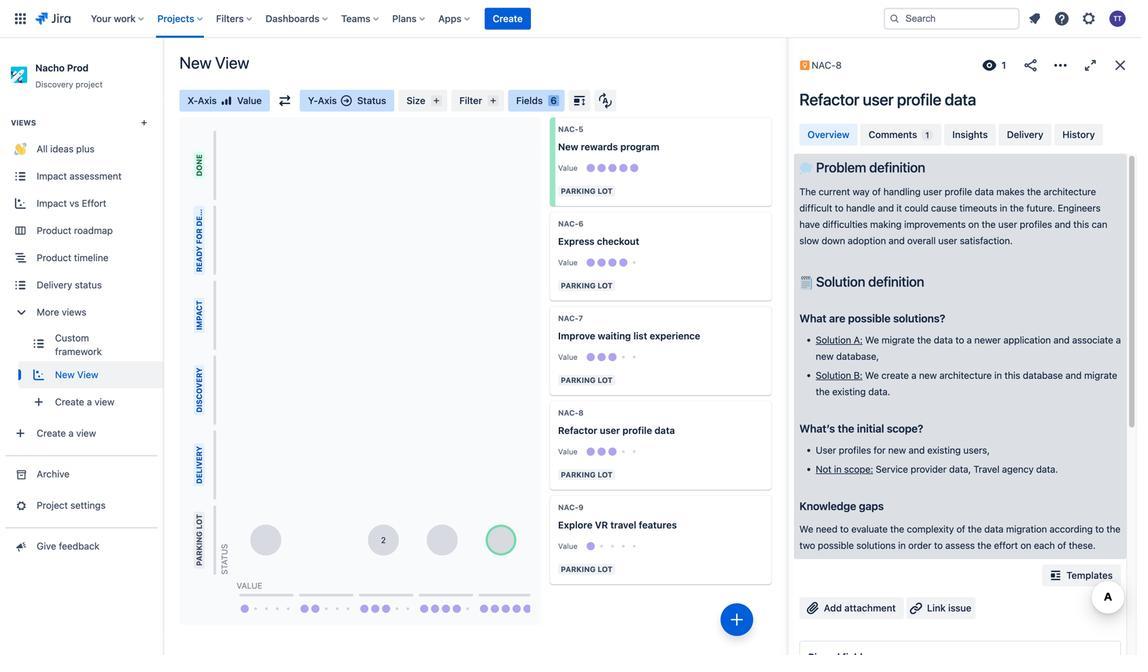 Task type: describe. For each thing, give the bounding box(es) containing it.
b:
[[854, 370, 863, 381]]

data inside the we need to evaluate the complexity of the data migration according to the two possible solutions in order to assess the effort on each of these.
[[985, 523, 1004, 535]]

open idea image for new rewards program
[[756, 118, 772, 134]]

product for product roadmap
[[37, 225, 71, 236]]

create a view for create a view dropdown button
[[37, 428, 96, 439]]

impact assessment link
[[0, 163, 163, 190]]

templates button
[[1043, 565, 1122, 586]]

parking for profile
[[561, 470, 596, 479]]

solutions?
[[894, 312, 946, 325]]

0 horizontal spatial profiles
[[839, 444, 872, 456]]

nac- for explore vr travel features
[[558, 503, 579, 512]]

teams
[[341, 13, 371, 24]]

a inside the we create a new architecture in this database and migrate the existing data.
[[912, 370, 917, 381]]

y-axis
[[308, 95, 337, 106]]

overview button
[[800, 124, 858, 146]]

slow
[[800, 235, 820, 246]]

close image
[[1113, 57, 1129, 73]]

project
[[37, 500, 68, 511]]

in inside the we create a new architecture in this database and migrate the existing data.
[[995, 370, 1003, 381]]

link issue button
[[907, 597, 976, 619]]

0 vertical spatial possible
[[848, 312, 891, 325]]

solutions
[[857, 540, 896, 551]]

a right associate on the right bottom
[[1117, 334, 1122, 346]]

2 vertical spatial delivery
[[195, 446, 204, 484]]

difficulties
[[823, 219, 868, 230]]

history button
[[1055, 124, 1104, 146]]

2 vertical spatial impact
[[195, 300, 204, 330]]

roadmap
[[74, 225, 113, 236]]

what are possible solutions?
[[800, 312, 946, 325]]

lot for travel
[[598, 565, 613, 574]]

improve waiting list experience
[[558, 330, 701, 341]]

scope:
[[845, 464, 874, 475]]

nac- for new rewards program
[[558, 125, 579, 134]]

knowledge gaps
[[800, 500, 887, 513]]

views
[[62, 307, 86, 318]]

all ideas plus link
[[0, 135, 163, 163]]

solution for solution b:
[[816, 370, 852, 381]]

engineers
[[1058, 202, 1101, 214]]

lot for program
[[598, 187, 613, 196]]

1 vertical spatial nac-8
[[558, 408, 584, 417]]

and up provider on the right bottom of page
[[909, 444, 925, 456]]

impact vs effort link
[[0, 190, 163, 217]]

data inside we migrate the data to a newer application and associate a new database,
[[934, 334, 954, 346]]

ready for delivery
[[195, 189, 204, 272]]

1 horizontal spatial new view
[[180, 53, 250, 72]]

apps button
[[435, 8, 475, 30]]

the left the initial
[[838, 422, 855, 435]]

to inside we migrate the data to a newer application and associate a new database,
[[956, 334, 965, 346]]

solution a:
[[816, 334, 863, 346]]

definition for solution definition
[[869, 273, 925, 289]]

travel
[[611, 519, 637, 531]]

and left it
[[878, 202, 895, 214]]

in inside the we need to evaluate the complexity of the data migration according to the two possible solutions in order to assess the effort on each of these.
[[899, 540, 906, 551]]

architecture inside the current way of handling user profile data makes the architecture difficult to handle and it could cause timeouts in the future. engineers have difficulties making improvements on the user profiles and this can slow down adoption and overall user satisfaction.
[[1044, 186, 1097, 197]]

new for we create a new architecture in this database and migrate the existing data.
[[920, 370, 938, 381]]

and down engineers
[[1055, 219, 1072, 230]]

all ideas plus
[[37, 143, 95, 155]]

vs
[[69, 198, 79, 209]]

future.
[[1027, 202, 1056, 214]]

value for improve waiting list experience
[[558, 353, 578, 362]]

1 vertical spatial status
[[220, 544, 229, 575]]

autosave is enabled image
[[599, 93, 613, 109]]

1 horizontal spatial existing
[[928, 444, 961, 456]]

templates
[[1067, 570, 1114, 581]]

:notepad_spiral: image
[[800, 276, 814, 290]]

:notepad_spiral: image
[[800, 276, 814, 290]]

initial
[[857, 422, 885, 435]]

parking lot for travel
[[561, 565, 613, 574]]

appswitcher icon image
[[12, 11, 29, 27]]

handle
[[847, 202, 876, 214]]

prod
[[67, 62, 89, 73]]

value for new rewards program
[[558, 164, 578, 172]]

delivery
[[195, 189, 204, 227]]

two
[[800, 540, 816, 551]]

0 vertical spatial for
[[195, 229, 204, 244]]

can
[[1092, 219, 1108, 230]]

your
[[91, 13, 111, 24]]

features
[[639, 519, 677, 531]]

are
[[830, 312, 846, 325]]

product roadmap
[[37, 225, 113, 236]]

switchaxes image
[[280, 95, 291, 106]]

database,
[[837, 351, 880, 362]]

5
[[579, 125, 584, 134]]

apps
[[439, 13, 462, 24]]

delivery status link
[[0, 272, 163, 299]]

this inside the we create a new architecture in this database and migrate the existing data.
[[1005, 370, 1021, 381]]

add attachment image
[[805, 600, 822, 616]]

improve
[[558, 330, 596, 341]]

application
[[1004, 334, 1052, 346]]

scope?
[[887, 422, 924, 435]]

we inside the we need to evaluate the complexity of the data migration according to the two possible solutions in order to assess the effort on each of these.
[[800, 523, 814, 535]]

what
[[800, 312, 827, 325]]

editor templates image
[[1048, 567, 1064, 584]]

:wave: image
[[14, 143, 27, 155]]

parking lot for list
[[561, 376, 613, 385]]

1 horizontal spatial of
[[957, 523, 966, 535]]

current project sidebar image
[[148, 54, 178, 82]]

parking lot for program
[[561, 187, 613, 196]]

product roadmap link
[[0, 217, 163, 244]]

delivery inside button
[[1008, 129, 1044, 140]]

add ideas image
[[729, 612, 746, 628]]

projects
[[158, 13, 194, 24]]

the up assess
[[968, 523, 982, 535]]

give
[[37, 541, 56, 552]]

migrate inside the we create a new architecture in this database and migrate the existing data.
[[1085, 370, 1118, 381]]

nac- inside 'link'
[[812, 60, 836, 71]]

the inside we migrate the data to a newer application and associate a new database,
[[918, 334, 932, 346]]

nacho
[[35, 62, 65, 73]]

in inside the current way of handling user profile data makes the architecture difficult to handle and it could cause timeouts in the future. engineers have difficulties making improvements on the user profiles and this can slow down adoption and overall user satisfaction.
[[1000, 202, 1008, 214]]

profile inside the current way of handling user profile data makes the architecture difficult to handle and it could cause timeouts in the future. engineers have difficulties making improvements on the user profiles and this can slow down adoption and overall user satisfaction.
[[945, 186, 973, 197]]

view for create a view popup button
[[95, 396, 115, 408]]

a inside dropdown button
[[69, 428, 74, 439]]

timeline
[[74, 252, 109, 263]]

could
[[905, 202, 929, 214]]

we migrate the data to a newer application and associate a new database,
[[816, 334, 1124, 362]]

more image
[[1053, 57, 1069, 73]]

timeouts
[[960, 202, 998, 214]]

database
[[1023, 370, 1064, 381]]

value for explore vr travel features
[[558, 542, 578, 551]]

archive button
[[0, 461, 163, 488]]

express checkout
[[558, 236, 640, 247]]

0 horizontal spatial 8
[[579, 408, 584, 417]]

custom
[[55, 332, 89, 344]]

migration
[[1007, 523, 1048, 535]]

new inside we migrate the data to a newer application and associate a new database,
[[816, 351, 834, 362]]

1 vertical spatial data.
[[1037, 464, 1059, 475]]

delivery inside "link"
[[37, 279, 72, 291]]

solution for solution definition
[[817, 273, 866, 289]]

this inside the current way of handling user profile data makes the architecture difficult to handle and it could cause timeouts in the future. engineers have difficulties making improvements on the user profiles and this can slow down adoption and overall user satisfaction.
[[1074, 219, 1090, 230]]

1 button
[[981, 54, 1012, 76]]

custom framework link
[[18, 326, 163, 361]]

the current way of handling user profile data makes the architecture difficult to handle and it could cause timeouts in the future. engineers have difficulties making improvements on the user profiles and this can slow down adoption and overall user satisfaction.
[[800, 186, 1111, 246]]

axis for x-
[[198, 95, 217, 106]]

x-
[[188, 95, 198, 106]]

more views
[[37, 307, 86, 318]]

definition for problem definition
[[870, 159, 926, 175]]

your profile and settings image
[[1110, 11, 1126, 27]]

the right according
[[1107, 523, 1121, 535]]

custom framework
[[55, 332, 102, 357]]

fields
[[517, 95, 543, 106]]

possible inside the we need to evaluate the complexity of the data migration according to the two possible solutions in order to assess the effort on each of these.
[[818, 540, 854, 551]]

notifications image
[[1027, 11, 1043, 27]]

primary element
[[8, 0, 873, 38]]

lot for profile
[[598, 470, 613, 479]]

project settings
[[37, 500, 106, 511]]

what's
[[800, 422, 836, 435]]

nac-8 link
[[799, 57, 852, 73]]

nac-9
[[558, 503, 584, 512]]

dashboards
[[266, 13, 320, 24]]

project settings image
[[13, 499, 28, 512]]

plans
[[392, 13, 417, 24]]

7
[[579, 314, 583, 323]]

checkout
[[597, 236, 640, 247]]

new for user profiles for new and existing users,
[[889, 444, 907, 456]]

agency
[[1003, 464, 1034, 475]]

status image
[[341, 95, 352, 106]]

group containing all ideas plus
[[0, 101, 163, 455]]

tab list containing overview
[[799, 122, 1133, 147]]

we for b:
[[866, 370, 879, 381]]

satisfaction.
[[960, 235, 1013, 246]]

filters button
[[212, 8, 258, 30]]

impact for impact vs effort
[[37, 198, 67, 209]]

parking for travel
[[561, 565, 596, 574]]

2 vertical spatial profile
[[623, 425, 653, 436]]

each
[[1035, 540, 1056, 551]]

handling
[[884, 186, 921, 197]]

delivery button
[[999, 124, 1052, 146]]

improvements
[[905, 219, 966, 230]]

explore
[[558, 519, 593, 531]]



Task type: locate. For each thing, give the bounding box(es) containing it.
order
[[909, 540, 932, 551]]

view inside create a view dropdown button
[[76, 428, 96, 439]]

product up delivery status
[[37, 252, 71, 263]]

1 vertical spatial on
[[1021, 540, 1032, 551]]

0 horizontal spatial refactor
[[558, 425, 598, 436]]

down
[[822, 235, 846, 246]]

new down framework
[[55, 369, 75, 380]]

we right b:
[[866, 370, 879, 381]]

existing inside the we create a new architecture in this database and migrate the existing data.
[[833, 386, 866, 397]]

data,
[[950, 464, 972, 475]]

create
[[882, 370, 909, 381]]

impact down the all
[[37, 170, 67, 182]]

the up the future.
[[1028, 186, 1042, 197]]

in left order
[[899, 540, 906, 551]]

waiting
[[598, 330, 631, 341]]

overview tab panel
[[795, 154, 1127, 655]]

ready
[[195, 246, 204, 272]]

in right not
[[835, 464, 842, 475]]

0 horizontal spatial refactor user profile data
[[558, 425, 675, 436]]

1 horizontal spatial discovery
[[195, 368, 204, 413]]

2 horizontal spatial new
[[558, 141, 579, 152]]

:thought_balloon: image
[[800, 162, 814, 176], [800, 162, 814, 176]]

search image
[[890, 13, 901, 24]]

to inside the current way of handling user profile data makes the architecture difficult to handle and it could cause timeouts in the future. engineers have difficulties making improvements on the user profiles and this can slow down adoption and overall user satisfaction.
[[835, 202, 844, 214]]

possible down need
[[818, 540, 854, 551]]

2 solution from the top
[[816, 334, 852, 346]]

the down makes
[[1011, 202, 1025, 214]]

1 vertical spatial profiles
[[839, 444, 872, 456]]

1 horizontal spatial on
[[1021, 540, 1032, 551]]

1 axis from the left
[[198, 95, 217, 106]]

nac- for refactor user profile data
[[558, 408, 579, 417]]

1 vertical spatial migrate
[[1085, 370, 1118, 381]]

the
[[1028, 186, 1042, 197], [1011, 202, 1025, 214], [982, 219, 996, 230], [918, 334, 932, 346], [816, 386, 830, 397], [838, 422, 855, 435], [891, 523, 905, 535], [968, 523, 982, 535], [1107, 523, 1121, 535], [978, 540, 992, 551]]

filters
[[216, 13, 244, 24]]

1 horizontal spatial migrate
[[1085, 370, 1118, 381]]

current
[[819, 186, 851, 197]]

vr
[[595, 519, 608, 531]]

feedback
[[59, 541, 100, 552]]

nac-
[[812, 60, 836, 71], [558, 125, 579, 134], [558, 219, 579, 228], [558, 314, 579, 323], [558, 408, 579, 417], [558, 503, 579, 512]]

0 horizontal spatial discovery
[[35, 80, 73, 89]]

cause
[[932, 202, 957, 214]]

value for refactor user profile data
[[558, 447, 578, 456]]

on down timeouts
[[969, 219, 980, 230]]

of up assess
[[957, 523, 966, 535]]

:wave: image
[[14, 143, 27, 155]]

more
[[37, 307, 59, 318]]

0 vertical spatial nac-8
[[812, 60, 842, 71]]

the up solutions
[[891, 523, 905, 535]]

1 vertical spatial open idea image
[[756, 307, 772, 323]]

open idea image for refactor user profile data
[[756, 401, 772, 418]]

product
[[37, 225, 71, 236], [37, 252, 71, 263]]

makes
[[997, 186, 1025, 197]]

product timeline
[[37, 252, 109, 263]]

create inside create a view popup button
[[55, 396, 84, 408]]

1 vertical spatial refactor
[[558, 425, 598, 436]]

architecture inside the we create a new architecture in this database and migrate the existing data.
[[940, 370, 992, 381]]

expand image
[[1083, 57, 1099, 73]]

the inside the we create a new architecture in this database and migrate the existing data.
[[816, 386, 830, 397]]

1 horizontal spatial 6
[[579, 219, 584, 228]]

axis left rating icon
[[198, 95, 217, 106]]

projects button
[[153, 8, 208, 30]]

2 open idea image from the top
[[756, 401, 772, 418]]

settings
[[70, 500, 106, 511]]

2 vertical spatial solution
[[816, 370, 852, 381]]

new right "current project sidebar" icon
[[180, 53, 212, 72]]

according
[[1050, 523, 1093, 535]]

group
[[0, 101, 163, 455]]

1 solution from the top
[[817, 273, 866, 289]]

0 vertical spatial open idea image
[[756, 118, 772, 134]]

lot
[[598, 187, 613, 196], [598, 281, 613, 290], [598, 376, 613, 385], [598, 470, 613, 479], [195, 514, 204, 529], [598, 565, 613, 574]]

6 right 'fields'
[[551, 95, 557, 106]]

create a view inside dropdown button
[[37, 428, 96, 439]]

data. down the create
[[869, 386, 891, 397]]

0 vertical spatial 6
[[551, 95, 557, 106]]

this down engineers
[[1074, 219, 1090, 230]]

explore vr travel features
[[558, 519, 677, 531]]

create a view button
[[0, 420, 163, 447]]

open idea image left what
[[756, 307, 772, 323]]

create inside create button
[[493, 13, 523, 24]]

insights button
[[945, 124, 997, 146]]

1 horizontal spatial 8
[[836, 60, 842, 71]]

8
[[836, 60, 842, 71], [579, 408, 584, 417]]

to down current
[[835, 202, 844, 214]]

new down solution a:
[[816, 351, 834, 362]]

0 vertical spatial of
[[873, 186, 881, 197]]

1 open idea image from the top
[[756, 212, 772, 229]]

jira image
[[35, 11, 71, 27], [35, 11, 71, 27]]

a down new view link
[[87, 396, 92, 408]]

list
[[634, 330, 648, 341]]

create a view for create a view popup button
[[55, 396, 115, 408]]

0 vertical spatial refactor user profile data
[[800, 90, 977, 109]]

1 vertical spatial view
[[77, 369, 98, 380]]

delivery
[[1008, 129, 1044, 140], [37, 279, 72, 291], [195, 446, 204, 484]]

work
[[114, 13, 136, 24]]

solution
[[817, 273, 866, 289], [816, 334, 852, 346], [816, 370, 852, 381]]

1 vertical spatial we
[[866, 370, 879, 381]]

0 horizontal spatial view
[[77, 369, 98, 380]]

on down migration
[[1021, 540, 1032, 551]]

data inside the current way of handling user profile data makes the architecture difficult to handle and it could cause timeouts in the future. engineers have difficulties making improvements on the user profiles and this can slow down adoption and overall user satisfaction.
[[975, 186, 995, 197]]

and left associate on the right bottom
[[1054, 334, 1070, 346]]

open idea image
[[756, 212, 772, 229], [756, 401, 772, 418], [756, 496, 772, 512]]

discovery
[[35, 80, 73, 89], [195, 368, 204, 413]]

to right need
[[841, 523, 849, 535]]

of right way
[[873, 186, 881, 197]]

plans button
[[388, 8, 430, 30]]

open idea image for express checkout
[[756, 212, 772, 229]]

banner
[[0, 0, 1143, 38]]

2
[[381, 535, 386, 545]]

1 horizontal spatial view
[[215, 53, 250, 72]]

open idea image for improve waiting list experience
[[756, 307, 772, 323]]

0 horizontal spatial existing
[[833, 386, 866, 397]]

we up two
[[800, 523, 814, 535]]

0 vertical spatial on
[[969, 219, 980, 230]]

1 horizontal spatial profiles
[[1020, 219, 1053, 230]]

2 horizontal spatial delivery
[[1008, 129, 1044, 140]]

program
[[621, 141, 660, 152]]

link
[[928, 602, 946, 614]]

0 vertical spatial refactor
[[800, 90, 860, 109]]

parking for list
[[561, 376, 596, 385]]

2 axis from the left
[[318, 95, 337, 106]]

new view down framework
[[55, 369, 98, 380]]

view for create a view dropdown button
[[76, 428, 96, 439]]

create inside create a view dropdown button
[[37, 428, 66, 439]]

a right the create
[[912, 370, 917, 381]]

a down create a view popup button
[[69, 428, 74, 439]]

create a view inside popup button
[[55, 396, 115, 408]]

view down create a view popup button
[[76, 428, 96, 439]]

issue
[[949, 602, 972, 614]]

existing down b:
[[833, 386, 866, 397]]

create for create a view popup button
[[55, 396, 84, 408]]

new inside the we create a new architecture in this database and migrate the existing data.
[[920, 370, 938, 381]]

0 horizontal spatial 6
[[551, 95, 557, 106]]

0 vertical spatial create
[[493, 13, 523, 24]]

1 product from the top
[[37, 225, 71, 236]]

product timeline link
[[0, 244, 163, 272]]

1 horizontal spatial profile
[[898, 90, 942, 109]]

new inside new view link
[[55, 369, 75, 380]]

1 vertical spatial product
[[37, 252, 71, 263]]

3 open idea image from the top
[[756, 496, 772, 512]]

this left database
[[1005, 370, 1021, 381]]

banner containing your work
[[0, 0, 1143, 38]]

and down making
[[889, 235, 905, 246]]

in down newer
[[995, 370, 1003, 381]]

data.
[[869, 386, 891, 397], [1037, 464, 1059, 475]]

profiles down the future.
[[1020, 219, 1053, 230]]

create up create a view dropdown button
[[55, 396, 84, 408]]

1 vertical spatial 8
[[579, 408, 584, 417]]

product inside 'link'
[[37, 225, 71, 236]]

overall
[[908, 235, 936, 246]]

1 vertical spatial of
[[957, 523, 966, 535]]

the left the effort
[[978, 540, 992, 551]]

rating image
[[221, 95, 232, 106]]

view down framework
[[77, 369, 98, 380]]

possible up a:
[[848, 312, 891, 325]]

the down solutions?
[[918, 334, 932, 346]]

effort
[[82, 198, 106, 209]]

migrate down solutions?
[[882, 334, 915, 346]]

we for a:
[[866, 334, 880, 346]]

migrate down associate on the right bottom
[[1085, 370, 1118, 381]]

axis for y-
[[318, 95, 337, 106]]

nac- for express checkout
[[558, 219, 579, 228]]

1 vertical spatial this
[[1005, 370, 1021, 381]]

for inside overview tab panel
[[874, 444, 886, 456]]

problem
[[817, 159, 867, 175]]

2 open idea image from the top
[[756, 307, 772, 323]]

view down new view link
[[95, 396, 115, 408]]

on inside the current way of handling user profile data makes the architecture difficult to handle and it could cause timeouts in the future. engineers have difficulties making improvements on the user profiles and this can slow down adoption and overall user satisfaction.
[[969, 219, 980, 230]]

1 vertical spatial delivery
[[37, 279, 72, 291]]

view inside create a view popup button
[[95, 396, 115, 408]]

x-axis
[[188, 95, 217, 106]]

1 vertical spatial new
[[920, 370, 938, 381]]

view
[[95, 396, 115, 408], [76, 428, 96, 439]]

open idea image for explore vr travel features
[[756, 496, 772, 512]]

parking lot for profile
[[561, 470, 613, 479]]

gaps
[[859, 500, 884, 513]]

0 vertical spatial definition
[[870, 159, 926, 175]]

1 horizontal spatial axis
[[318, 95, 337, 106]]

impact assessment
[[37, 170, 122, 182]]

1 horizontal spatial for
[[874, 444, 886, 456]]

filter button
[[452, 90, 504, 112]]

2 vertical spatial we
[[800, 523, 814, 535]]

1 vertical spatial create a view
[[37, 428, 96, 439]]

parking
[[561, 187, 596, 196], [561, 281, 596, 290], [561, 376, 596, 385], [561, 470, 596, 479], [195, 531, 204, 566], [561, 565, 596, 574]]

1 vertical spatial impact
[[37, 198, 67, 209]]

parking for program
[[561, 187, 596, 196]]

we inside the we create a new architecture in this database and migrate the existing data.
[[866, 370, 879, 381]]

provider
[[911, 464, 947, 475]]

open idea image left overview
[[756, 118, 772, 134]]

new up service
[[889, 444, 907, 456]]

feedback image
[[13, 540, 28, 553]]

create
[[493, 13, 523, 24], [55, 396, 84, 408], [37, 428, 66, 439]]

for
[[195, 229, 204, 244], [874, 444, 886, 456]]

1 vertical spatial possible
[[818, 540, 854, 551]]

1 horizontal spatial this
[[1074, 219, 1090, 230]]

new
[[180, 53, 212, 72], [558, 141, 579, 152], [55, 369, 75, 380]]

0 horizontal spatial profile
[[623, 425, 653, 436]]

nac-8
[[812, 60, 842, 71], [558, 408, 584, 417]]

1 horizontal spatial delivery
[[195, 446, 204, 484]]

profiles up scope:
[[839, 444, 872, 456]]

1 vertical spatial open idea image
[[756, 401, 772, 418]]

0 vertical spatial view
[[215, 53, 250, 72]]

1 vertical spatial view
[[76, 428, 96, 439]]

0 horizontal spatial axis
[[198, 95, 217, 106]]

a inside popup button
[[87, 396, 92, 408]]

help image
[[1054, 11, 1071, 27]]

1 left more image
[[1002, 60, 1007, 71]]

0 horizontal spatial new view
[[55, 369, 98, 380]]

definition up solutions?
[[869, 273, 925, 289]]

1 open idea image from the top
[[756, 118, 772, 134]]

and right database
[[1066, 370, 1082, 381]]

2 vertical spatial of
[[1058, 540, 1067, 551]]

nac-6
[[558, 219, 584, 228]]

1 inside popup button
[[1002, 60, 1007, 71]]

we need to evaluate the complexity of the data migration according to the two possible solutions in order to assess the effort on each of these.
[[800, 523, 1124, 551]]

1 horizontal spatial refactor
[[800, 90, 860, 109]]

jira product discovery navigation element
[[0, 38, 163, 655]]

2 vertical spatial new
[[55, 369, 75, 380]]

card layout: detailed image
[[572, 93, 588, 109]]

create a view down create a view popup button
[[37, 428, 96, 439]]

0 vertical spatial architecture
[[1044, 186, 1097, 197]]

new view up x-axis
[[180, 53, 250, 72]]

1 vertical spatial architecture
[[940, 370, 992, 381]]

2 vertical spatial create
[[37, 428, 66, 439]]

to left newer
[[956, 334, 965, 346]]

architecture up engineers
[[1044, 186, 1097, 197]]

2 product from the top
[[37, 252, 71, 263]]

8 inside 'link'
[[836, 60, 842, 71]]

0 vertical spatial profiles
[[1020, 219, 1053, 230]]

problem definition
[[814, 159, 926, 175]]

delivery status
[[37, 279, 102, 291]]

0 vertical spatial profile
[[898, 90, 942, 109]]

1 vertical spatial definition
[[869, 273, 925, 289]]

new right the create
[[920, 370, 938, 381]]

profiles inside the current way of handling user profile data makes the architecture difficult to handle and it could cause timeouts in the future. engineers have difficulties making improvements on the user profiles and this can slow down adoption and overall user satisfaction.
[[1020, 219, 1053, 230]]

1 horizontal spatial 1
[[1002, 60, 1007, 71]]

newer
[[975, 334, 1002, 346]]

1 right 'comments'
[[926, 130, 930, 140]]

add attachment button
[[800, 597, 905, 619]]

history
[[1063, 129, 1096, 140]]

1 horizontal spatial refactor user profile data
[[800, 90, 977, 109]]

solution for solution a:
[[816, 334, 852, 346]]

solution left b:
[[816, 370, 852, 381]]

nac-8 inside 'link'
[[812, 60, 842, 71]]

tab list
[[799, 122, 1133, 147]]

the down solution b:
[[816, 386, 830, 397]]

impact left vs
[[37, 198, 67, 209]]

0 horizontal spatial of
[[873, 186, 881, 197]]

and inside the we create a new architecture in this database and migrate the existing data.
[[1066, 370, 1082, 381]]

and inside we migrate the data to a newer application and associate a new database,
[[1054, 334, 1070, 346]]

the up satisfaction.
[[982, 219, 996, 230]]

view inside new view link
[[77, 369, 98, 380]]

of
[[873, 186, 881, 197], [957, 523, 966, 535], [1058, 540, 1067, 551]]

axis left status image
[[318, 95, 337, 106]]

parking lot
[[561, 187, 613, 196], [561, 281, 613, 290], [561, 376, 613, 385], [561, 470, 613, 479], [195, 514, 204, 566], [561, 565, 613, 574]]

1 vertical spatial 1
[[926, 130, 930, 140]]

create up "archive"
[[37, 428, 66, 439]]

we inside we migrate the data to a newer application and associate a new database,
[[866, 334, 880, 346]]

2 horizontal spatial of
[[1058, 540, 1067, 551]]

0 vertical spatial new
[[816, 351, 834, 362]]

6 up express
[[579, 219, 584, 228]]

open idea image
[[756, 118, 772, 134], [756, 307, 772, 323]]

new rewards program
[[558, 141, 660, 152]]

0 vertical spatial existing
[[833, 386, 866, 397]]

link issue image
[[909, 600, 925, 616]]

to up these. at the bottom
[[1096, 523, 1105, 535]]

3 solution from the top
[[816, 370, 852, 381]]

0 horizontal spatial migrate
[[882, 334, 915, 346]]

new down nac-5
[[558, 141, 579, 152]]

0 vertical spatial product
[[37, 225, 71, 236]]

definition up handling
[[870, 159, 926, 175]]

0 horizontal spatial this
[[1005, 370, 1021, 381]]

1 horizontal spatial data.
[[1037, 464, 1059, 475]]

for up ready
[[195, 229, 204, 244]]

impact for impact assessment
[[37, 170, 67, 182]]

create for create a view dropdown button
[[37, 428, 66, 439]]

product for product timeline
[[37, 252, 71, 263]]

1 vertical spatial existing
[[928, 444, 961, 456]]

not in scope: service provider data, travel agency data.
[[816, 464, 1059, 475]]

1 horizontal spatial new
[[180, 53, 212, 72]]

1 vertical spatial create
[[55, 396, 84, 408]]

0 horizontal spatial delivery
[[37, 279, 72, 291]]

on inside the we need to evaluate the complexity of the data migration according to the two possible solutions in order to assess the effort on each of these.
[[1021, 540, 1032, 551]]

to down the complexity
[[935, 540, 943, 551]]

0 vertical spatial discovery
[[35, 80, 73, 89]]

express
[[558, 236, 595, 247]]

data. right "agency"
[[1037, 464, 1059, 475]]

status
[[357, 95, 386, 106], [220, 544, 229, 575]]

in down makes
[[1000, 202, 1008, 214]]

2 vertical spatial new
[[889, 444, 907, 456]]

1 horizontal spatial architecture
[[1044, 186, 1097, 197]]

solution down are
[[816, 334, 852, 346]]

new view inside new view link
[[55, 369, 98, 380]]

for up service
[[874, 444, 886, 456]]

of right "each"
[[1058, 540, 1067, 551]]

profiles
[[1020, 219, 1053, 230], [839, 444, 872, 456]]

comments
[[869, 129, 918, 140]]

filter
[[460, 95, 483, 106]]

impact vs effort
[[37, 198, 106, 209]]

profile
[[898, 90, 942, 109], [945, 186, 973, 197], [623, 425, 653, 436]]

0 horizontal spatial on
[[969, 219, 980, 230]]

a left newer
[[967, 334, 972, 346]]

project settings button
[[0, 492, 163, 519]]

discovery inside nacho prod discovery project
[[35, 80, 73, 89]]

existing up not in scope: service provider data, travel agency data.
[[928, 444, 961, 456]]

view up rating icon
[[215, 53, 250, 72]]

value for express checkout
[[558, 258, 578, 267]]

user
[[816, 444, 837, 456]]

data. inside the we create a new architecture in this database and migrate the existing data.
[[869, 386, 891, 397]]

nac- for improve waiting list experience
[[558, 314, 579, 323]]

1 horizontal spatial new
[[889, 444, 907, 456]]

all
[[37, 143, 48, 155]]

1 vertical spatial profile
[[945, 186, 973, 197]]

1 horizontal spatial status
[[357, 95, 386, 106]]

product down impact vs effort
[[37, 225, 71, 236]]

solution right :notepad_spiral: image
[[817, 273, 866, 289]]

Search field
[[884, 8, 1020, 30]]

create right apps dropdown button
[[493, 13, 523, 24]]

create a view down new view link
[[55, 396, 115, 408]]

new view link
[[18, 361, 163, 389]]

impact down ready
[[195, 300, 204, 330]]

architecture down we migrate the data to a newer application and associate a new database,
[[940, 370, 992, 381]]

0 vertical spatial status
[[357, 95, 386, 106]]

settings image
[[1082, 11, 1098, 27]]

existing
[[833, 386, 866, 397], [928, 444, 961, 456]]

0 vertical spatial this
[[1074, 219, 1090, 230]]

0 horizontal spatial architecture
[[940, 370, 992, 381]]

we right a:
[[866, 334, 880, 346]]

y-
[[308, 95, 318, 106]]

migrate inside we migrate the data to a newer application and associate a new database,
[[882, 334, 915, 346]]

lot for list
[[598, 376, 613, 385]]

of inside the current way of handling user profile data makes the architecture difficult to handle and it could cause timeouts in the future. engineers have difficulties making improvements on the user profiles and this can slow down adoption and overall user satisfaction.
[[873, 186, 881, 197]]

0 horizontal spatial nac-8
[[558, 408, 584, 417]]

0 vertical spatial 8
[[836, 60, 842, 71]]

0 vertical spatial solution
[[817, 273, 866, 289]]

user profiles for new and existing users,
[[816, 444, 990, 456]]

0 horizontal spatial 1
[[926, 130, 930, 140]]



Task type: vqa. For each thing, say whether or not it's contained in the screenshot.
overall
yes



